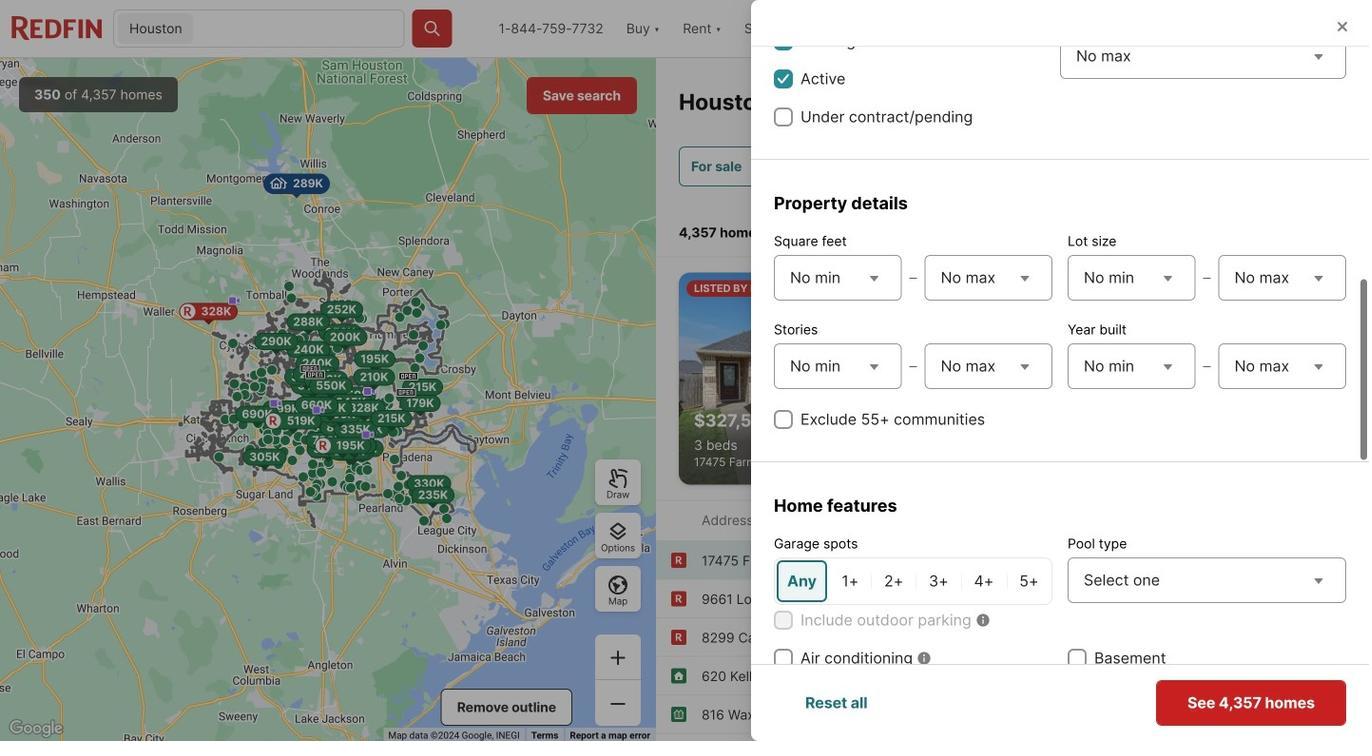 Task type: vqa. For each thing, say whether or not it's contained in the screenshot.
fifth Cell
yes



Task type: locate. For each thing, give the bounding box(es) containing it.
dialog
[[751, 0, 1370, 741]]

select a min and max value element
[[774, 251, 1053, 304], [1068, 251, 1347, 304], [774, 340, 1053, 393], [1068, 340, 1347, 393]]

cell
[[777, 560, 828, 602], [831, 560, 870, 602], [874, 560, 915, 602], [919, 560, 960, 602], [964, 560, 1005, 602], [1009, 560, 1050, 602]]

map region
[[0, 58, 656, 741]]

None checkbox
[[774, 107, 793, 127], [774, 410, 793, 429], [774, 649, 793, 668], [774, 107, 793, 127], [774, 410, 793, 429], [774, 649, 793, 668]]

None search field
[[198, 10, 404, 49]]

google image
[[5, 716, 68, 741]]

6 cell from the left
[[1009, 560, 1050, 602]]

None checkbox
[[774, 31, 793, 50], [774, 69, 793, 88], [774, 611, 793, 630], [1068, 649, 1087, 668], [774, 687, 793, 706], [1068, 687, 1087, 706], [774, 725, 793, 741], [1068, 725, 1087, 741], [774, 31, 793, 50], [774, 69, 793, 88], [774, 611, 793, 630], [1068, 649, 1087, 668], [774, 687, 793, 706], [1068, 687, 1087, 706], [774, 725, 793, 741], [1068, 725, 1087, 741]]

4 cell from the left
[[919, 560, 960, 602]]

2 cell from the left
[[831, 560, 870, 602]]



Task type: describe. For each thing, give the bounding box(es) containing it.
number of garage spots row
[[774, 557, 1053, 605]]

3 cell from the left
[[874, 560, 915, 602]]

toggle search results photos view tab
[[1184, 205, 1258, 252]]

submit search image
[[423, 19, 442, 38]]

1 cell from the left
[[777, 560, 828, 602]]

agent photo image
[[1013, 272, 1051, 310]]

5 cell from the left
[[964, 560, 1005, 602]]



